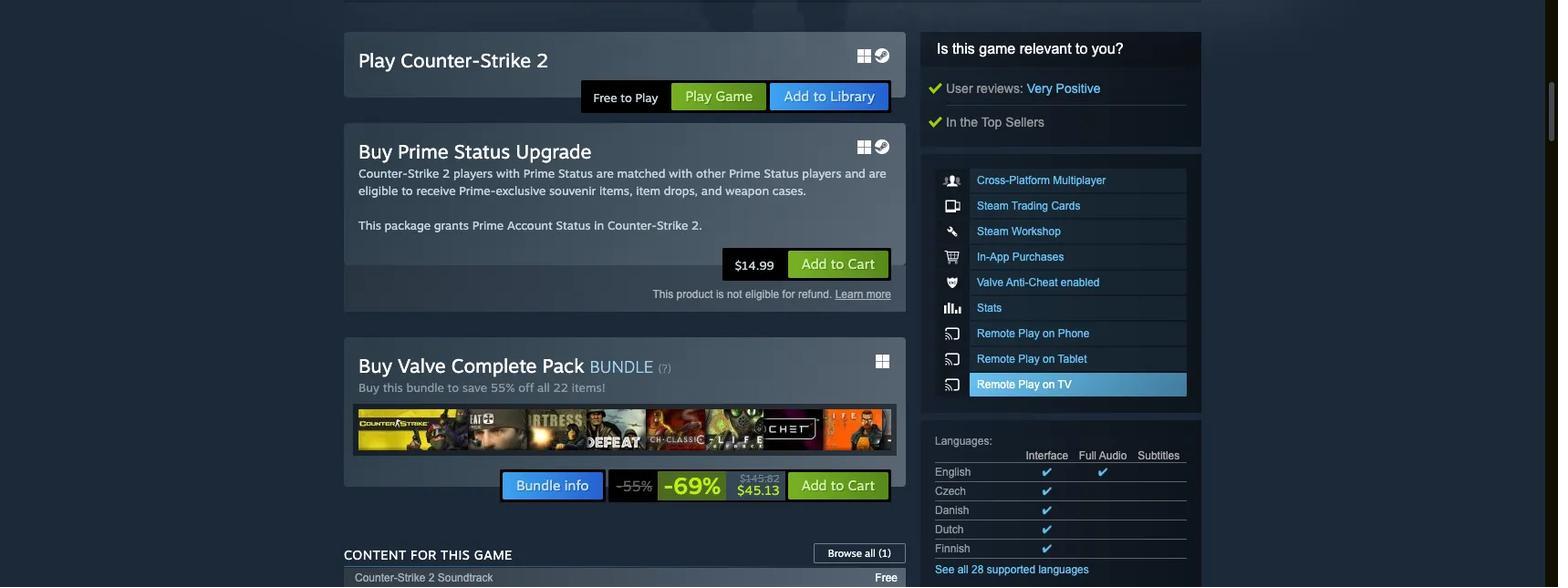Task type: vqa. For each thing, say whether or not it's contained in the screenshot.
Your Store link on the left top of the page
no



Task type: describe. For each thing, give the bounding box(es) containing it.
very
[[1027, 81, 1053, 96]]

danish
[[935, 505, 970, 517]]

see all 28 supported languages link
[[935, 564, 1089, 577]]

2 with from the left
[[669, 166, 693, 181]]

tablet
[[1058, 353, 1087, 366]]

positive
[[1056, 81, 1101, 96]]

(?)
[[659, 362, 672, 376]]

prime down prime-
[[473, 218, 504, 233]]

exclusive
[[496, 183, 546, 198]]

grants
[[434, 218, 469, 233]]

matched
[[617, 166, 666, 181]]

play inside remote play on tablet link
[[1019, 353, 1040, 366]]

valve anti-cheat enabled link
[[935, 271, 1187, 295]]

this product is not eligible for refund. learn more
[[653, 288, 892, 301]]

browse all (1)
[[828, 548, 892, 560]]

in-app purchases
[[977, 251, 1064, 264]]

22
[[553, 381, 569, 395]]

1 horizontal spatial 55%
[[623, 477, 653, 496]]

other
[[696, 166, 726, 181]]

more
[[867, 288, 892, 301]]

(1)
[[879, 548, 892, 560]]

to up matched
[[621, 90, 632, 105]]

bundle
[[517, 477, 561, 495]]

sellers
[[1006, 115, 1045, 130]]

1 vertical spatial and
[[702, 183, 722, 198]]

anti-
[[1006, 277, 1029, 289]]

$145.82 $45.13
[[738, 473, 780, 498]]

to up browse at the right bottom of page
[[831, 477, 844, 495]]

this for this product is not eligible for refund. learn more
[[653, 288, 674, 301]]

play inside remote play on phone link
[[1019, 328, 1040, 340]]

✔ for czech
[[1043, 486, 1052, 498]]

0 vertical spatial 2
[[537, 48, 549, 72]]

receive
[[417, 183, 456, 198]]

✔ for finnish
[[1043, 543, 1052, 556]]

-69%
[[664, 472, 721, 500]]

cart for second 'add to cart' link from the bottom of the page
[[848, 256, 875, 273]]

✔ for danish
[[1043, 505, 1052, 517]]

status left in
[[556, 218, 591, 233]]

czech
[[935, 486, 966, 498]]

counter-strike 2 players with prime status are matched with other prime status players and are eligible to receive prime-exclusive souvenir items, item drops, and weapon cases.
[[359, 166, 887, 198]]

english
[[935, 466, 971, 479]]

this for this package grants prime account status in counter-strike 2.
[[359, 218, 381, 233]]

2 buy from the top
[[359, 354, 392, 378]]

app
[[990, 251, 1010, 264]]

buy this bundle to save 55% off all 22 items!
[[359, 381, 606, 395]]

strike inside counter-strike 2 players with prime status are matched with other prime status players and are eligible to receive prime-exclusive souvenir items, item drops, and weapon cases.
[[408, 166, 439, 181]]

steam for steam trading cards
[[977, 200, 1009, 213]]

finnish
[[935, 543, 971, 556]]

2.
[[692, 218, 703, 233]]

:
[[990, 435, 993, 448]]

free to play
[[594, 90, 658, 105]]

is
[[716, 288, 724, 301]]

remote play on tv
[[977, 379, 1072, 392]]

cart for first 'add to cart' link from the bottom
[[848, 477, 875, 495]]

relevant
[[1020, 41, 1072, 57]]

soundtrack
[[438, 572, 493, 585]]

stats link
[[935, 297, 1187, 320]]

reviews:
[[977, 81, 1024, 96]]

enabled
[[1061, 277, 1100, 289]]

for
[[411, 548, 437, 563]]

$14.99
[[735, 258, 774, 273]]

to inside counter-strike 2 players with prime status are matched with other prime status players and are eligible to receive prime-exclusive souvenir items, item drops, and weapon cases.
[[402, 183, 413, 198]]

on for tablet
[[1043, 353, 1055, 366]]

1 horizontal spatial this
[[441, 548, 470, 563]]

$45.13
[[738, 483, 780, 498]]

trading
[[1012, 200, 1049, 213]]

souvenir
[[549, 183, 596, 198]]

1 are from the left
[[597, 166, 614, 181]]

2 players from the left
[[802, 166, 842, 181]]

bundle
[[590, 357, 654, 377]]

free for free
[[875, 572, 898, 585]]

0 vertical spatial and
[[845, 166, 866, 181]]

buy prime status upgrade
[[359, 140, 592, 163]]

status up prime-
[[454, 140, 510, 163]]

save
[[463, 381, 487, 395]]

item
[[636, 183, 661, 198]]

1 horizontal spatial valve
[[977, 277, 1004, 289]]

0 vertical spatial add
[[784, 88, 810, 105]]

this package grants prime account status in counter-strike 2.
[[359, 218, 703, 233]]

supported
[[987, 564, 1036, 577]]

2 add to cart link from the top
[[787, 472, 890, 501]]

account
[[507, 218, 553, 233]]

cards
[[1052, 200, 1081, 213]]

full audio
[[1079, 450, 1127, 463]]

items!
[[572, 381, 606, 395]]

prime-
[[459, 183, 496, 198]]

steam workshop
[[977, 225, 1061, 238]]

bundle
[[406, 381, 444, 395]]

interface
[[1026, 450, 1069, 463]]

buy valve complete pack bundle (?)
[[359, 354, 672, 378]]

counter-strike 2 soundtrack
[[355, 572, 493, 585]]

in
[[594, 218, 604, 233]]

2 for soundtrack
[[429, 572, 435, 585]]

remote for remote play on tablet
[[977, 353, 1016, 366]]

add for first 'add to cart' link from the bottom
[[802, 477, 827, 495]]

free for free to play
[[594, 90, 617, 105]]

is this game relevant to you?
[[937, 41, 1124, 57]]

tv
[[1058, 379, 1072, 392]]

✔ for english
[[1043, 466, 1052, 479]]

you?
[[1092, 41, 1124, 57]]

add to cart for second 'add to cart' link from the bottom of the page
[[802, 256, 875, 273]]

cross-platform multiplayer
[[977, 174, 1106, 187]]

off
[[519, 381, 534, 395]]

status up 'souvenir'
[[558, 166, 593, 181]]

0 vertical spatial all
[[537, 381, 550, 395]]

all for browse all (1)
[[865, 548, 876, 560]]

all for see all 28 supported languages
[[958, 564, 969, 577]]

audio
[[1099, 450, 1127, 463]]

top
[[982, 115, 1002, 130]]

2 are from the left
[[869, 166, 887, 181]]

remote play on tablet
[[977, 353, 1087, 366]]

buy for buy this bundle to save 55% off all 22 items!
[[359, 381, 380, 395]]

to up learn
[[831, 256, 844, 273]]



Task type: locate. For each thing, give the bounding box(es) containing it.
0 vertical spatial valve
[[977, 277, 1004, 289]]

purchases
[[1013, 251, 1064, 264]]

remote down the "remote play on tablet"
[[977, 379, 1016, 392]]

1 steam from the top
[[977, 200, 1009, 213]]

to left you?
[[1076, 41, 1088, 57]]

all left '22'
[[537, 381, 550, 395]]

library
[[831, 88, 875, 105]]

0 vertical spatial buy
[[359, 140, 392, 163]]

add
[[784, 88, 810, 105], [802, 256, 827, 273], [802, 477, 827, 495]]

all left 28
[[958, 564, 969, 577]]

add to cart for first 'add to cart' link from the bottom
[[802, 477, 875, 495]]

1 vertical spatial game
[[474, 548, 513, 563]]

user reviews: very positive
[[946, 81, 1101, 96]]

28
[[972, 564, 984, 577]]

0 vertical spatial add to cart link
[[787, 250, 890, 279]]

-
[[664, 472, 674, 500], [616, 477, 623, 496]]

0 horizontal spatial are
[[597, 166, 614, 181]]

see all 28 supported languages
[[935, 564, 1089, 577]]

1 horizontal spatial game
[[716, 88, 753, 105]]

counter-
[[401, 48, 481, 72], [359, 166, 408, 181], [608, 218, 657, 233], [355, 572, 398, 585]]

0 horizontal spatial 55%
[[491, 381, 515, 395]]

remote play on tablet link
[[935, 348, 1187, 371]]

players
[[454, 166, 493, 181], [802, 166, 842, 181]]

✔
[[1043, 466, 1052, 479], [1099, 466, 1108, 479], [1043, 486, 1052, 498], [1043, 505, 1052, 517], [1043, 524, 1052, 537], [1043, 543, 1052, 556]]

game inside play game link
[[716, 88, 753, 105]]

game up soundtrack
[[474, 548, 513, 563]]

1 vertical spatial remote
[[977, 353, 1016, 366]]

info
[[565, 477, 589, 495]]

1 vertical spatial eligible
[[746, 288, 780, 301]]

on left phone
[[1043, 328, 1055, 340]]

- right -55%
[[664, 472, 674, 500]]

steam trading cards link
[[935, 194, 1187, 218]]

this right 'is' on the right top
[[953, 41, 975, 57]]

0 horizontal spatial and
[[702, 183, 722, 198]]

2 horizontal spatial this
[[653, 288, 674, 301]]

add to cart up learn
[[802, 256, 875, 273]]

languages
[[935, 435, 990, 448]]

- for 55%
[[616, 477, 623, 496]]

2 horizontal spatial all
[[958, 564, 969, 577]]

counter- inside counter-strike 2 players with prime status are matched with other prime status players and are eligible to receive prime-exclusive souvenir items, item drops, and weapon cases.
[[359, 166, 408, 181]]

players up prime-
[[454, 166, 493, 181]]

this left bundle
[[383, 381, 403, 395]]

1 vertical spatial valve
[[398, 354, 446, 378]]

0 vertical spatial cart
[[848, 256, 875, 273]]

add left library
[[784, 88, 810, 105]]

play counter-strike 2
[[359, 48, 549, 72]]

items,
[[600, 183, 633, 198]]

see
[[935, 564, 955, 577]]

on left tablet
[[1043, 353, 1055, 366]]

add to cart link up learn
[[787, 250, 890, 279]]

2 vertical spatial add
[[802, 477, 827, 495]]

content
[[344, 548, 407, 563]]

upgrade
[[516, 140, 592, 163]]

cart up browse all (1)
[[848, 477, 875, 495]]

steam down cross-
[[977, 200, 1009, 213]]

game
[[979, 41, 1016, 57]]

multiplayer
[[1053, 174, 1106, 187]]

0 vertical spatial on
[[1043, 328, 1055, 340]]

drops,
[[664, 183, 698, 198]]

0 horizontal spatial valve
[[398, 354, 446, 378]]

1 remote from the top
[[977, 328, 1016, 340]]

0 horizontal spatial -
[[616, 477, 623, 496]]

2 vertical spatial remote
[[977, 379, 1016, 392]]

valve up stats
[[977, 277, 1004, 289]]

69%
[[674, 472, 721, 500]]

2 add to cart from the top
[[802, 477, 875, 495]]

0 horizontal spatial with
[[496, 166, 520, 181]]

are down library
[[869, 166, 887, 181]]

and down the other
[[702, 183, 722, 198]]

1 vertical spatial all
[[865, 548, 876, 560]]

this
[[953, 41, 975, 57], [383, 381, 403, 395]]

subtitles
[[1138, 450, 1180, 463]]

1 players from the left
[[454, 166, 493, 181]]

1 vertical spatial add to cart
[[802, 477, 875, 495]]

remote play on phone
[[977, 328, 1090, 340]]

on for phone
[[1043, 328, 1055, 340]]

prime up weapon
[[729, 166, 761, 181]]

add up refund.
[[802, 256, 827, 273]]

with up drops,
[[669, 166, 693, 181]]

players up "cases."
[[802, 166, 842, 181]]

languages
[[1039, 564, 1089, 577]]

in-app purchases link
[[935, 245, 1187, 269]]

2 vertical spatial 2
[[429, 572, 435, 585]]

1 vertical spatial add
[[802, 256, 827, 273]]

free
[[594, 90, 617, 105], [875, 572, 898, 585]]

2 vertical spatial on
[[1043, 379, 1055, 392]]

buy for buy prime status upgrade
[[359, 140, 392, 163]]

user
[[946, 81, 973, 96]]

learn
[[836, 288, 864, 301]]

all
[[537, 381, 550, 395], [865, 548, 876, 560], [958, 564, 969, 577]]

0 vertical spatial eligible
[[359, 183, 398, 198]]

0 horizontal spatial players
[[454, 166, 493, 181]]

1 horizontal spatial this
[[953, 41, 975, 57]]

1 horizontal spatial -
[[664, 472, 674, 500]]

2 vertical spatial all
[[958, 564, 969, 577]]

pack
[[543, 354, 584, 378]]

3 buy from the top
[[359, 381, 380, 395]]

0 horizontal spatial game
[[474, 548, 513, 563]]

this up soundtrack
[[441, 548, 470, 563]]

0 horizontal spatial this
[[383, 381, 403, 395]]

to left library
[[814, 88, 827, 105]]

1 on from the top
[[1043, 328, 1055, 340]]

and down library
[[845, 166, 866, 181]]

workshop
[[1012, 225, 1061, 238]]

- for 69%
[[664, 472, 674, 500]]

browse
[[828, 548, 862, 560]]

1 vertical spatial steam
[[977, 225, 1009, 238]]

steam workshop link
[[935, 220, 1187, 244]]

2 on from the top
[[1043, 353, 1055, 366]]

add to cart up browse at the right bottom of page
[[802, 477, 875, 495]]

1 vertical spatial this
[[383, 381, 403, 395]]

platform
[[1010, 174, 1050, 187]]

with up exclusive
[[496, 166, 520, 181]]

valve
[[977, 277, 1004, 289], [398, 354, 446, 378]]

bundle info
[[517, 477, 589, 495]]

play inside play game link
[[686, 88, 712, 105]]

cases.
[[773, 183, 807, 198]]

0 vertical spatial game
[[716, 88, 753, 105]]

1 horizontal spatial and
[[845, 166, 866, 181]]

add to cart link up browse at the right bottom of page
[[787, 472, 890, 501]]

1 cart from the top
[[848, 256, 875, 273]]

1 buy from the top
[[359, 140, 392, 163]]

eligible inside counter-strike 2 players with prime status are matched with other prime status players and are eligible to receive prime-exclusive souvenir items, item drops, and weapon cases.
[[359, 183, 398, 198]]

0 horizontal spatial free
[[594, 90, 617, 105]]

on for tv
[[1043, 379, 1055, 392]]

add right $145.82 on the bottom of page
[[802, 477, 827, 495]]

eligible left for at the right of page
[[746, 288, 780, 301]]

this left product
[[653, 288, 674, 301]]

prime up exclusive
[[524, 166, 555, 181]]

0 horizontal spatial eligible
[[359, 183, 398, 198]]

play game link
[[671, 82, 768, 111]]

for
[[783, 288, 795, 301]]

add to library
[[784, 88, 875, 105]]

55% left -69%
[[623, 477, 653, 496]]

✔ for dutch
[[1043, 524, 1052, 537]]

valve up bundle
[[398, 354, 446, 378]]

game
[[716, 88, 753, 105], [474, 548, 513, 563]]

3 on from the top
[[1043, 379, 1055, 392]]

free up matched
[[594, 90, 617, 105]]

0 vertical spatial this
[[359, 218, 381, 233]]

this for game
[[953, 41, 975, 57]]

play inside remote play on tv link
[[1019, 379, 1040, 392]]

steam up app at the top right of the page
[[977, 225, 1009, 238]]

1 horizontal spatial eligible
[[746, 288, 780, 301]]

1 vertical spatial add to cart link
[[787, 472, 890, 501]]

remote play on tv link
[[935, 373, 1187, 397]]

55% left off
[[491, 381, 515, 395]]

2 vertical spatial buy
[[359, 381, 380, 395]]

1 horizontal spatial 2
[[443, 166, 450, 181]]

0 vertical spatial steam
[[977, 200, 1009, 213]]

1 vertical spatial cart
[[848, 477, 875, 495]]

2 inside counter-strike 2 players with prime status are matched with other prime status players and are eligible to receive prime-exclusive souvenir items, item drops, and weapon cases.
[[443, 166, 450, 181]]

prime up receive
[[398, 140, 449, 163]]

2
[[537, 48, 549, 72], [443, 166, 450, 181], [429, 572, 435, 585]]

2 horizontal spatial 2
[[537, 48, 549, 72]]

remote for remote play on phone
[[977, 328, 1016, 340]]

0 horizontal spatial 2
[[429, 572, 435, 585]]

1 horizontal spatial free
[[875, 572, 898, 585]]

remote up "remote play on tv"
[[977, 353, 1016, 366]]

1 horizontal spatial all
[[865, 548, 876, 560]]

add to cart
[[802, 256, 875, 273], [802, 477, 875, 495]]

play game
[[686, 88, 753, 105]]

on
[[1043, 328, 1055, 340], [1043, 353, 1055, 366], [1043, 379, 1055, 392]]

1 vertical spatial 2
[[443, 166, 450, 181]]

1 add to cart from the top
[[802, 256, 875, 273]]

remote for remote play on tv
[[977, 379, 1016, 392]]

strike
[[481, 48, 531, 72], [408, 166, 439, 181], [657, 218, 688, 233], [398, 572, 426, 585]]

- right info
[[616, 477, 623, 496]]

package
[[385, 218, 431, 233]]

2 cart from the top
[[848, 477, 875, 495]]

2 steam from the top
[[977, 225, 1009, 238]]

0 vertical spatial remote
[[977, 328, 1016, 340]]

1 vertical spatial this
[[653, 288, 674, 301]]

1 with from the left
[[496, 166, 520, 181]]

2 for players
[[443, 166, 450, 181]]

cross-
[[977, 174, 1010, 187]]

to left save
[[448, 381, 459, 395]]

1 horizontal spatial with
[[669, 166, 693, 181]]

3 remote from the top
[[977, 379, 1016, 392]]

this left package
[[359, 218, 381, 233]]

status up "cases."
[[764, 166, 799, 181]]

steam for steam workshop
[[977, 225, 1009, 238]]

2 vertical spatial this
[[441, 548, 470, 563]]

and
[[845, 166, 866, 181], [702, 183, 722, 198]]

cart up "learn more" link
[[848, 256, 875, 273]]

all left (1)
[[865, 548, 876, 560]]

bundle info link
[[502, 472, 604, 501]]

this for bundle
[[383, 381, 403, 395]]

1 vertical spatial buy
[[359, 354, 392, 378]]

complete
[[452, 354, 537, 378]]

0 vertical spatial add to cart
[[802, 256, 875, 273]]

0 vertical spatial free
[[594, 90, 617, 105]]

steam
[[977, 200, 1009, 213], [977, 225, 1009, 238]]

game up the other
[[716, 88, 753, 105]]

1 vertical spatial 55%
[[623, 477, 653, 496]]

cheat
[[1029, 277, 1058, 289]]

content for this game
[[344, 548, 513, 563]]

1 horizontal spatial are
[[869, 166, 887, 181]]

weapon
[[726, 183, 769, 198]]

eligible up package
[[359, 183, 398, 198]]

to left receive
[[402, 183, 413, 198]]

0 horizontal spatial this
[[359, 218, 381, 233]]

55%
[[491, 381, 515, 395], [623, 477, 653, 496]]

are up items,
[[597, 166, 614, 181]]

dutch
[[935, 524, 964, 537]]

0 vertical spatial this
[[953, 41, 975, 57]]

1 vertical spatial free
[[875, 572, 898, 585]]

refund.
[[798, 288, 833, 301]]

2 remote from the top
[[977, 353, 1016, 366]]

are
[[597, 166, 614, 181], [869, 166, 887, 181]]

steam trading cards
[[977, 200, 1081, 213]]

0 horizontal spatial all
[[537, 381, 550, 395]]

add for second 'add to cart' link from the bottom of the page
[[802, 256, 827, 273]]

to
[[1076, 41, 1088, 57], [814, 88, 827, 105], [621, 90, 632, 105], [402, 183, 413, 198], [831, 256, 844, 273], [448, 381, 459, 395], [831, 477, 844, 495]]

product
[[677, 288, 713, 301]]

remote down stats
[[977, 328, 1016, 340]]

1 horizontal spatial players
[[802, 166, 842, 181]]

1 add to cart link from the top
[[787, 250, 890, 279]]

the
[[961, 115, 978, 130]]

1 vertical spatial on
[[1043, 353, 1055, 366]]

phone
[[1058, 328, 1090, 340]]

free down (1)
[[875, 572, 898, 585]]

0 vertical spatial 55%
[[491, 381, 515, 395]]

on left tv
[[1043, 379, 1055, 392]]

stats
[[977, 302, 1002, 315]]



